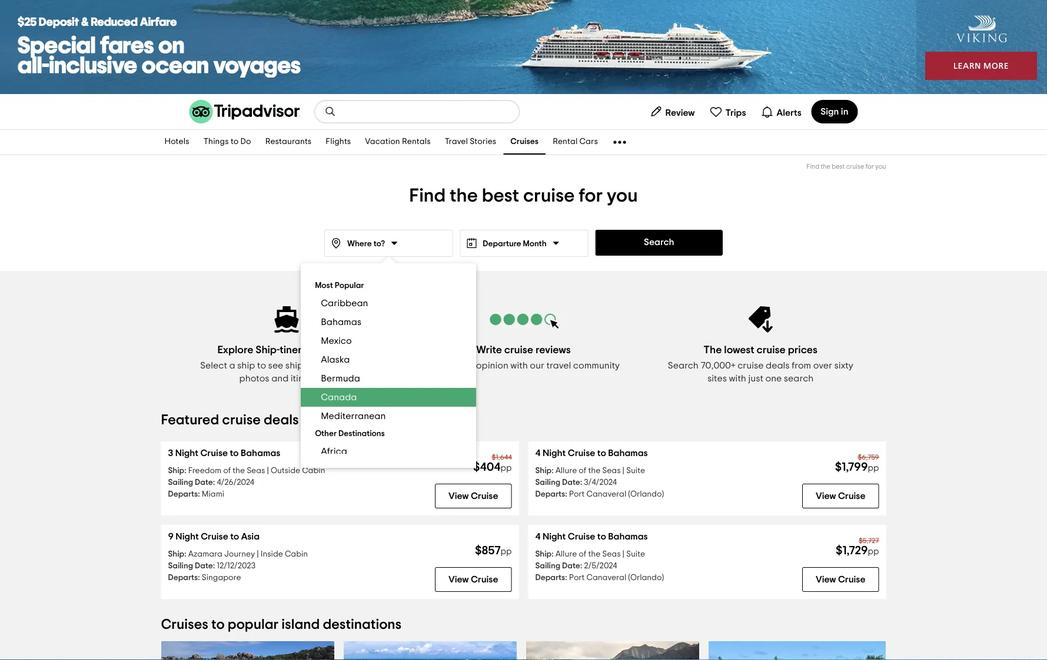 Task type: vqa. For each thing, say whether or not it's contained in the screenshot.
Greenbrier
no



Task type: describe. For each thing, give the bounding box(es) containing it.
sign
[[821, 107, 839, 117]]

details,
[[305, 361, 337, 371]]

flights link
[[319, 130, 358, 155]]

4 for $1,729
[[535, 533, 541, 542]]

do
[[241, 138, 251, 146]]

1 horizontal spatial find
[[807, 164, 819, 170]]

0 horizontal spatial deals
[[264, 414, 299, 428]]

rental cars
[[553, 138, 598, 146]]

the lowest cruise prices search 70,000+ cruise deals from over sixty sites with just one search
[[668, 345, 853, 384]]

travel
[[546, 361, 571, 371]]

popular
[[228, 619, 279, 633]]

featured
[[161, 414, 219, 428]]

most popular
[[315, 282, 364, 290]]

destinations
[[339, 430, 385, 438]]

view cruise for $1,799
[[816, 492, 866, 501]]

: for $404
[[184, 467, 186, 476]]

cars
[[579, 138, 598, 146]]

inside
[[261, 551, 283, 559]]

sign in
[[821, 107, 848, 117]]

departs: inside ship : azamara journey | inside cabin sailing date: 12/12/2023 departs: singapore
[[168, 574, 200, 583]]

a
[[229, 361, 235, 371]]

| for $1,729
[[622, 551, 624, 559]]

date: inside ship : freedom of the seas | outside cabin sailing date: 4/26/2024 departs: miami
[[195, 479, 215, 487]]

pages
[[326, 345, 356, 356]]

island
[[282, 619, 320, 633]]

ship for $1,729
[[535, 551, 552, 559]]

sites
[[707, 374, 727, 384]]

share
[[427, 361, 453, 371]]

3 night cruise to bahamas
[[168, 449, 280, 459]]

month
[[523, 240, 547, 248]]

date: inside ship : azamara journey | inside cabin sailing date: 12/12/2023 departs: singapore
[[195, 563, 215, 571]]

bermuda
[[321, 374, 360, 384]]

ship : allure of the seas | suite sailing date: 3/4/2024 departs: port canaveral (orlando)
[[535, 467, 664, 499]]

caribbean
[[321, 299, 368, 308]]

ship : azamara journey | inside cabin sailing date: 12/12/2023 departs: singapore
[[168, 551, 308, 583]]

pp for $1,799
[[868, 464, 879, 473]]

view cruise for $1,729
[[816, 576, 866, 585]]

community
[[573, 361, 620, 371]]

12/12/2023
[[217, 563, 255, 571]]

cruises for cruises
[[511, 138, 539, 146]]

alerts link
[[756, 100, 807, 124]]

our
[[530, 361, 544, 371]]

cruises link
[[503, 130, 546, 155]]

of for $404
[[223, 467, 231, 476]]

advertisement region
[[0, 0, 1047, 94]]

things to do link
[[196, 130, 258, 155]]

suite for $1,729
[[626, 551, 645, 559]]

ship : allure of the seas | suite sailing date: 2/5/2024 departs: port canaveral (orlando)
[[535, 551, 664, 583]]

mediterranean
[[321, 412, 386, 421]]

alerts
[[777, 108, 802, 117]]

other
[[315, 430, 337, 438]]

0 vertical spatial best
[[832, 164, 845, 170]]

rental cars link
[[546, 130, 605, 155]]

allure for $1,729
[[555, 551, 577, 559]]

most
[[315, 282, 333, 290]]

singapore
[[202, 574, 241, 583]]

departure
[[483, 240, 521, 248]]

just
[[748, 374, 763, 384]]

sixty
[[834, 361, 853, 371]]

canaveral for $1,729
[[587, 574, 626, 583]]

popular
[[335, 282, 364, 290]]

things to do
[[203, 138, 251, 146]]

departure month
[[483, 240, 547, 248]]

where to?
[[347, 240, 385, 248]]

explore
[[217, 345, 253, 356]]

sailing inside ship : azamara journey | inside cabin sailing date: 12/12/2023 departs: singapore
[[168, 563, 193, 571]]

of for $1,799
[[579, 467, 586, 476]]

stories
[[470, 138, 496, 146]]

write cruise reviews share your opinion with our travel community
[[427, 345, 620, 371]]

deals inside the lowest cruise prices search 70,000+ cruise deals from over sixty sites with just one search
[[766, 361, 790, 371]]

canaveral for $1,799
[[587, 491, 626, 499]]

reviews,
[[339, 361, 373, 371]]

: for pp
[[184, 551, 186, 559]]

vacation rentals
[[365, 138, 431, 146]]

cruise inside write cruise reviews share your opinion with our travel community
[[504, 345, 533, 356]]

freedom
[[188, 467, 221, 476]]

review link
[[645, 100, 700, 124]]

(orlando) for $1,729
[[628, 574, 664, 583]]

cruise up freedom
[[200, 449, 228, 459]]

itineraries
[[291, 374, 334, 384]]

$5,727 $1,729 pp
[[836, 538, 879, 557]]

ship for $404
[[168, 467, 184, 476]]

4 for $1,799
[[535, 449, 541, 459]]

over
[[813, 361, 832, 371]]

0 horizontal spatial find the best cruise for you
[[409, 187, 638, 205]]

cabin inside ship : azamara journey | inside cabin sailing date: 12/12/2023 departs: singapore
[[285, 551, 308, 559]]

photos
[[239, 374, 269, 384]]

azamara
[[188, 551, 222, 559]]

cabin inside ship : freedom of the seas | outside cabin sailing date: 4/26/2024 departs: miami
[[302, 467, 325, 476]]

alaska
[[321, 356, 350, 365]]

the down sign
[[821, 164, 830, 170]]

pp inside the $857 pp
[[501, 548, 512, 557]]

allure for $1,799
[[555, 467, 577, 476]]

| inside ship : azamara journey | inside cabin sailing date: 12/12/2023 departs: singapore
[[257, 551, 259, 559]]

opinion
[[476, 361, 508, 371]]

of for $1,729
[[579, 551, 586, 559]]

(orlando) for $1,799
[[628, 491, 664, 499]]

$857
[[475, 546, 501, 557]]

reviews
[[536, 345, 571, 356]]

to left asia
[[230, 533, 239, 542]]

to inside explore ship‑tinerary™ pages select a ship to see ship details, reviews, photos and itineraries
[[257, 361, 266, 371]]

other destinations
[[315, 430, 385, 438]]

night for pp
[[176, 533, 199, 542]]

date: inside ship : allure of the seas | suite sailing date: 3/4/2024 departs: port canaveral (orlando)
[[562, 479, 582, 487]]

tripadvisor image
[[189, 100, 300, 124]]

view for pp
[[449, 576, 469, 585]]

bahamas for $1,729
[[608, 533, 648, 542]]

view for $1,799
[[816, 492, 836, 501]]

the for $1,799
[[588, 467, 600, 476]]

| for $404
[[267, 467, 269, 476]]

ship : freedom of the seas | outside cabin sailing date: 4/26/2024 departs: miami
[[168, 467, 325, 499]]

1 vertical spatial find
[[409, 187, 446, 205]]

seas for $1,799
[[602, 467, 621, 476]]

with inside write cruise reviews share your opinion with our travel community
[[510, 361, 528, 371]]

travel stories
[[445, 138, 496, 146]]

bahamas for $404
[[241, 449, 280, 459]]

canada
[[321, 393, 357, 403]]

sailing inside ship : allure of the seas | suite sailing date: 2/5/2024 departs: port canaveral (orlando)
[[535, 563, 560, 571]]

prices
[[788, 345, 818, 356]]

seas for $1,729
[[602, 551, 621, 559]]

see
[[268, 361, 283, 371]]

0 vertical spatial search
[[644, 238, 674, 247]]

africa
[[321, 447, 347, 457]]

cruise down "$1,799"
[[838, 492, 866, 501]]

departs: inside ship : allure of the seas | suite sailing date: 3/4/2024 departs: port canaveral (orlando)
[[535, 491, 567, 499]]

rentals
[[402, 138, 431, 146]]

hotels link
[[157, 130, 196, 155]]



Task type: locate. For each thing, give the bounding box(es) containing it.
write
[[476, 345, 502, 356]]

date: down freedom
[[195, 479, 215, 487]]

the up 3/4/2024
[[588, 467, 600, 476]]

the up 4/26/2024
[[233, 467, 245, 476]]

departs: inside ship : freedom of the seas | outside cabin sailing date: 4/26/2024 departs: miami
[[168, 491, 200, 499]]

0 vertical spatial for
[[866, 164, 874, 170]]

seas
[[247, 467, 265, 476], [602, 467, 621, 476], [602, 551, 621, 559]]

0 horizontal spatial you
[[607, 187, 638, 205]]

3/4/2024
[[584, 479, 617, 487]]

bahamas up 'outside'
[[241, 449, 280, 459]]

pp inside $1,644 $404 pp
[[501, 464, 512, 473]]

suite
[[626, 467, 645, 476], [626, 551, 645, 559]]

ship down 3
[[168, 467, 184, 476]]

the down travel stories link
[[450, 187, 478, 205]]

to left see
[[257, 361, 266, 371]]

restaurants
[[265, 138, 312, 146]]

with left our at right
[[510, 361, 528, 371]]

$5,727
[[859, 538, 879, 545]]

deals down and
[[264, 414, 299, 428]]

sailing inside ship : freedom of the seas | outside cabin sailing date: 4/26/2024 departs: miami
[[168, 479, 193, 487]]

0 horizontal spatial ship
[[237, 361, 255, 371]]

find the best cruise for you
[[807, 164, 886, 170], [409, 187, 638, 205]]

cruise down in
[[846, 164, 864, 170]]

port inside ship : allure of the seas | suite sailing date: 2/5/2024 departs: port canaveral (orlando)
[[569, 574, 585, 583]]

trips
[[725, 108, 746, 117]]

1 vertical spatial canaveral
[[587, 574, 626, 583]]

ship down 9
[[168, 551, 184, 559]]

seas inside ship : freedom of the seas | outside cabin sailing date: 4/26/2024 departs: miami
[[247, 467, 265, 476]]

0 vertical spatial cabin
[[302, 467, 325, 476]]

of up 4/26/2024
[[223, 467, 231, 476]]

1 vertical spatial best
[[482, 187, 519, 205]]

to up 2/5/2024 at the right bottom of the page
[[597, 533, 606, 542]]

view
[[449, 492, 469, 501], [816, 492, 836, 501], [449, 576, 469, 585], [816, 576, 836, 585]]

seas inside ship : allure of the seas | suite sailing date: 3/4/2024 departs: port canaveral (orlando)
[[602, 467, 621, 476]]

1 vertical spatial cruises
[[161, 619, 208, 633]]

$6,759 $1,799 pp
[[835, 454, 879, 474]]

1 horizontal spatial with
[[729, 374, 746, 384]]

ship right the $857 pp
[[535, 551, 552, 559]]

canaveral
[[587, 491, 626, 499], [587, 574, 626, 583]]

of up 3/4/2024
[[579, 467, 586, 476]]

search inside the lowest cruise prices search 70,000+ cruise deals from over sixty sites with just one search
[[668, 361, 699, 371]]

$1,644
[[492, 454, 512, 461]]

view for $404
[[449, 492, 469, 501]]

date:
[[195, 479, 215, 487], [562, 479, 582, 487], [195, 563, 215, 571], [562, 563, 582, 571]]

cruise up one
[[757, 345, 786, 356]]

1 vertical spatial 4 night cruise to bahamas
[[535, 533, 648, 542]]

1 ship from the left
[[237, 361, 255, 371]]

of inside ship : allure of the seas | suite sailing date: 3/4/2024 departs: port canaveral (orlando)
[[579, 467, 586, 476]]

the up 2/5/2024 at the right bottom of the page
[[588, 551, 600, 559]]

0 vertical spatial find the best cruise for you
[[807, 164, 886, 170]]

ship inside ship : allure of the seas | suite sailing date: 3/4/2024 departs: port canaveral (orlando)
[[535, 467, 552, 476]]

2 4 night cruise to bahamas from the top
[[535, 533, 648, 542]]

restaurants link
[[258, 130, 319, 155]]

one
[[765, 374, 782, 384]]

4 night cruise to bahamas up ship : allure of the seas | suite sailing date: 2/5/2024 departs: port canaveral (orlando)
[[535, 533, 648, 542]]

1 vertical spatial for
[[579, 187, 603, 205]]

0 vertical spatial suite
[[626, 467, 645, 476]]

| inside ship : freedom of the seas | outside cabin sailing date: 4/26/2024 departs: miami
[[267, 467, 269, 476]]

pp inside $6,759 $1,799 pp
[[868, 464, 879, 473]]

$1,799
[[835, 462, 868, 474]]

outside
[[271, 467, 300, 476]]

1 vertical spatial you
[[607, 187, 638, 205]]

night right 9
[[176, 533, 199, 542]]

bahamas for $1,799
[[608, 449, 648, 459]]

sailing inside ship : allure of the seas | suite sailing date: 3/4/2024 departs: port canaveral (orlando)
[[535, 479, 560, 487]]

9 night cruise to asia
[[168, 533, 260, 542]]

travel
[[445, 138, 468, 146]]

1 horizontal spatial deals
[[766, 361, 790, 371]]

night for $1,729
[[543, 533, 566, 542]]

from
[[792, 361, 811, 371]]

: for $1,729
[[552, 551, 554, 559]]

| for $1,799
[[622, 467, 624, 476]]

canaveral down 3/4/2024
[[587, 491, 626, 499]]

2/5/2024
[[584, 563, 617, 571]]

of inside ship : allure of the seas | suite sailing date: 2/5/2024 departs: port canaveral (orlando)
[[579, 551, 586, 559]]

date: left 3/4/2024
[[562, 479, 582, 487]]

cruise up our at right
[[504, 345, 533, 356]]

1 vertical spatial with
[[729, 374, 746, 384]]

deals up one
[[766, 361, 790, 371]]

night
[[175, 449, 198, 459], [543, 449, 566, 459], [176, 533, 199, 542], [543, 533, 566, 542]]

to up 4/26/2024
[[230, 449, 239, 459]]

ship‑tinerary™
[[256, 345, 323, 356]]

pp
[[501, 464, 512, 473], [868, 464, 879, 473], [501, 548, 512, 557], [868, 548, 879, 557]]

1 4 night cruise to bahamas from the top
[[535, 449, 648, 459]]

with inside the lowest cruise prices search 70,000+ cruise deals from over sixty sites with just one search
[[729, 374, 746, 384]]

bahamas down caribbean
[[321, 318, 361, 327]]

in
[[841, 107, 848, 117]]

pp for $1,729
[[868, 548, 879, 557]]

suite inside ship : allure of the seas | suite sailing date: 2/5/2024 departs: port canaveral (orlando)
[[626, 551, 645, 559]]

1 horizontal spatial cruises
[[511, 138, 539, 146]]

4 night cruise to bahamas up ship : allure of the seas | suite sailing date: 3/4/2024 departs: port canaveral (orlando)
[[535, 449, 648, 459]]

you
[[875, 164, 886, 170], [607, 187, 638, 205]]

night right 3
[[175, 449, 198, 459]]

where
[[347, 240, 372, 248]]

4/26/2024
[[217, 479, 254, 487]]

bahamas up 3/4/2024
[[608, 449, 648, 459]]

cruise up ship : allure of the seas | suite sailing date: 3/4/2024 departs: port canaveral (orlando)
[[568, 449, 595, 459]]

date: left 2/5/2024 at the right bottom of the page
[[562, 563, 582, 571]]

search image
[[325, 106, 336, 118]]

search
[[784, 374, 814, 384]]

0 horizontal spatial best
[[482, 187, 519, 205]]

0 vertical spatial 4 night cruise to bahamas
[[535, 449, 648, 459]]

vacation
[[365, 138, 400, 146]]

the for $1,729
[[588, 551, 600, 559]]

ship down the ship‑tinerary™
[[285, 361, 303, 371]]

port for $1,799
[[569, 491, 585, 499]]

| inside ship : allure of the seas | suite sailing date: 2/5/2024 departs: port canaveral (orlando)
[[622, 551, 624, 559]]

ship right a
[[237, 361, 255, 371]]

ship right $1,644 $404 pp
[[535, 467, 552, 476]]

1 (orlando) from the top
[[628, 491, 664, 499]]

1 vertical spatial search
[[668, 361, 699, 371]]

hotels
[[165, 138, 189, 146]]

4
[[535, 449, 541, 459], [535, 533, 541, 542]]

cabin right 'outside'
[[302, 467, 325, 476]]

of up 2/5/2024 at the right bottom of the page
[[579, 551, 586, 559]]

canaveral inside ship : allure of the seas | suite sailing date: 3/4/2024 departs: port canaveral (orlando)
[[587, 491, 626, 499]]

: inside ship : azamara journey | inside cabin sailing date: 12/12/2023 departs: singapore
[[184, 551, 186, 559]]

cruise
[[200, 449, 228, 459], [568, 449, 595, 459], [471, 492, 498, 501], [838, 492, 866, 501], [201, 533, 228, 542], [568, 533, 595, 542], [471, 576, 498, 585], [838, 576, 866, 585]]

ship
[[237, 361, 255, 371], [285, 361, 303, 371]]

explore ship‑tinerary™ pages select a ship to see ship details, reviews, photos and itineraries
[[200, 345, 373, 384]]

with
[[510, 361, 528, 371], [729, 374, 746, 384]]

night right $1,644
[[543, 449, 566, 459]]

1 horizontal spatial you
[[875, 164, 886, 170]]

date: inside ship : allure of the seas | suite sailing date: 2/5/2024 departs: port canaveral (orlando)
[[562, 563, 582, 571]]

3
[[168, 449, 173, 459]]

| inside ship : allure of the seas | suite sailing date: 3/4/2024 departs: port canaveral (orlando)
[[622, 467, 624, 476]]

ship for pp
[[168, 551, 184, 559]]

1 vertical spatial cabin
[[285, 551, 308, 559]]

departs: inside ship : allure of the seas | suite sailing date: 2/5/2024 departs: port canaveral (orlando)
[[535, 574, 567, 583]]

rental
[[553, 138, 578, 146]]

2 allure from the top
[[555, 551, 577, 559]]

1 allure from the top
[[555, 467, 577, 476]]

to up 3/4/2024
[[597, 449, 606, 459]]

view cruise down the $857
[[449, 576, 498, 585]]

review
[[665, 108, 695, 117]]

view for $1,729
[[816, 576, 836, 585]]

miami
[[202, 491, 224, 499]]

cruise up month at the top of page
[[523, 187, 575, 205]]

the
[[704, 345, 722, 356]]

view cruise for pp
[[449, 576, 498, 585]]

with left 'just'
[[729, 374, 746, 384]]

ship inside ship : freedom of the seas | outside cabin sailing date: 4/26/2024 departs: miami
[[168, 467, 184, 476]]

cruise
[[846, 164, 864, 170], [523, 187, 575, 205], [504, 345, 533, 356], [757, 345, 786, 356], [738, 361, 764, 371], [222, 414, 261, 428]]

$6,759
[[858, 454, 879, 461]]

cruises to popular island destinations
[[161, 619, 402, 633]]

1 4 from the top
[[535, 449, 541, 459]]

the inside ship : freedom of the seas | outside cabin sailing date: 4/26/2024 departs: miami
[[233, 467, 245, 476]]

best
[[832, 164, 845, 170], [482, 187, 519, 205]]

0 vertical spatial with
[[510, 361, 528, 371]]

0 vertical spatial deals
[[766, 361, 790, 371]]

1 canaveral from the top
[[587, 491, 626, 499]]

seas inside ship : allure of the seas | suite sailing date: 2/5/2024 departs: port canaveral (orlando)
[[602, 551, 621, 559]]

1 vertical spatial (orlando)
[[628, 574, 664, 583]]

1 vertical spatial allure
[[555, 551, 577, 559]]

cruises
[[511, 138, 539, 146], [161, 619, 208, 633]]

your
[[455, 361, 474, 371]]

1 vertical spatial 4
[[535, 533, 541, 542]]

cruise up ship : allure of the seas | suite sailing date: 2/5/2024 departs: port canaveral (orlando)
[[568, 533, 595, 542]]

1 vertical spatial deals
[[264, 414, 299, 428]]

: for $1,799
[[552, 467, 554, 476]]

1 port from the top
[[569, 491, 585, 499]]

$857 pp
[[475, 546, 512, 557]]

suite inside ship : allure of the seas | suite sailing date: 3/4/2024 departs: port canaveral (orlando)
[[626, 467, 645, 476]]

cruises for cruises to popular island destinations
[[161, 619, 208, 633]]

seas up 4/26/2024
[[247, 467, 265, 476]]

2 ship from the left
[[285, 361, 303, 371]]

0 vertical spatial canaveral
[[587, 491, 626, 499]]

cruise down $1,729
[[838, 576, 866, 585]]

pp inside $5,727 $1,729 pp
[[868, 548, 879, 557]]

cruise up azamara
[[201, 533, 228, 542]]

4 night cruise to bahamas for $1,729
[[535, 533, 648, 542]]

0 vertical spatial you
[[875, 164, 886, 170]]

9
[[168, 533, 174, 542]]

2 4 from the top
[[535, 533, 541, 542]]

port down 2/5/2024 at the right bottom of the page
[[569, 574, 585, 583]]

1 horizontal spatial for
[[866, 164, 874, 170]]

sailing down freedom
[[168, 479, 193, 487]]

sailing left 3/4/2024
[[535, 479, 560, 487]]

pp for $404
[[501, 464, 512, 473]]

: inside ship : allure of the seas | suite sailing date: 3/4/2024 departs: port canaveral (orlando)
[[552, 467, 554, 476]]

(orlando) inside ship : allure of the seas | suite sailing date: 3/4/2024 departs: port canaveral (orlando)
[[628, 491, 664, 499]]

$1,644 $404 pp
[[473, 454, 512, 474]]

: inside ship : allure of the seas | suite sailing date: 2/5/2024 departs: port canaveral (orlando)
[[552, 551, 554, 559]]

the inside ship : allure of the seas | suite sailing date: 2/5/2024 departs: port canaveral (orlando)
[[588, 551, 600, 559]]

port
[[569, 491, 585, 499], [569, 574, 585, 583]]

lowest
[[724, 345, 754, 356]]

night up ship : allure of the seas | suite sailing date: 2/5/2024 departs: port canaveral (orlando)
[[543, 533, 566, 542]]

0 horizontal spatial find
[[409, 187, 446, 205]]

cruise down the $857
[[471, 576, 498, 585]]

the inside ship : allure of the seas | suite sailing date: 3/4/2024 departs: port canaveral (orlando)
[[588, 467, 600, 476]]

port for $1,729
[[569, 574, 585, 583]]

canaveral down 2/5/2024 at the right bottom of the page
[[587, 574, 626, 583]]

search
[[644, 238, 674, 247], [668, 361, 699, 371]]

seas up 2/5/2024 at the right bottom of the page
[[602, 551, 621, 559]]

date: down azamara
[[195, 563, 215, 571]]

vacation rentals link
[[358, 130, 438, 155]]

departs:
[[168, 491, 200, 499], [535, 491, 567, 499], [168, 574, 200, 583], [535, 574, 567, 583]]

0 horizontal spatial with
[[510, 361, 528, 371]]

cruise down $404
[[471, 492, 498, 501]]

cruise up 3 night cruise to bahamas
[[222, 414, 261, 428]]

: inside ship : freedom of the seas | outside cabin sailing date: 4/26/2024 departs: miami
[[184, 467, 186, 476]]

2 (orlando) from the top
[[628, 574, 664, 583]]

0 vertical spatial (orlando)
[[628, 491, 664, 499]]

bahamas up 2/5/2024 at the right bottom of the page
[[608, 533, 648, 542]]

1 vertical spatial find the best cruise for you
[[409, 187, 638, 205]]

night for $404
[[175, 449, 198, 459]]

destinations
[[323, 619, 402, 633]]

view cruise for $404
[[449, 492, 498, 501]]

canaveral inside ship : allure of the seas | suite sailing date: 2/5/2024 departs: port canaveral (orlando)
[[587, 574, 626, 583]]

find the best cruise for you down in
[[807, 164, 886, 170]]

sailing left 2/5/2024 at the right bottom of the page
[[535, 563, 560, 571]]

of inside ship : freedom of the seas | outside cabin sailing date: 4/26/2024 departs: miami
[[223, 467, 231, 476]]

0 vertical spatial cruises
[[511, 138, 539, 146]]

1 vertical spatial suite
[[626, 551, 645, 559]]

find the best cruise for you up departure month
[[409, 187, 638, 205]]

to left popular
[[211, 619, 225, 633]]

1 horizontal spatial find the best cruise for you
[[807, 164, 886, 170]]

view cruise down "$1,799"
[[816, 492, 866, 501]]

view cruise down $404
[[449, 492, 498, 501]]

0 horizontal spatial for
[[579, 187, 603, 205]]

0 vertical spatial find
[[807, 164, 819, 170]]

port inside ship : allure of the seas | suite sailing date: 3/4/2024 departs: port canaveral (orlando)
[[569, 491, 585, 499]]

None search field
[[315, 101, 519, 122]]

the
[[821, 164, 830, 170], [450, 187, 478, 205], [233, 467, 245, 476], [588, 467, 600, 476], [588, 551, 600, 559]]

0 vertical spatial 4
[[535, 449, 541, 459]]

(orlando) inside ship : allure of the seas | suite sailing date: 2/5/2024 departs: port canaveral (orlando)
[[628, 574, 664, 583]]

suite for $1,799
[[626, 467, 645, 476]]

port down 3/4/2024
[[569, 491, 585, 499]]

the for $404
[[233, 467, 245, 476]]

best down sign in
[[832, 164, 845, 170]]

cruise up 'just'
[[738, 361, 764, 371]]

seas for $404
[[247, 467, 265, 476]]

view cruise down $1,729
[[816, 576, 866, 585]]

2 suite from the top
[[626, 551, 645, 559]]

allure inside ship : allure of the seas | suite sailing date: 2/5/2024 departs: port canaveral (orlando)
[[555, 551, 577, 559]]

$404
[[473, 462, 501, 474]]

and
[[271, 374, 289, 384]]

0 vertical spatial port
[[569, 491, 585, 499]]

1 horizontal spatial ship
[[285, 361, 303, 371]]

0 vertical spatial allure
[[555, 467, 577, 476]]

sailing down azamara
[[168, 563, 193, 571]]

seas up 3/4/2024
[[602, 467, 621, 476]]

1 horizontal spatial best
[[832, 164, 845, 170]]

70,000+
[[701, 361, 736, 371]]

to?
[[374, 240, 385, 248]]

select
[[200, 361, 227, 371]]

4 night cruise to bahamas for $1,799
[[535, 449, 648, 459]]

2 port from the top
[[569, 574, 585, 583]]

for
[[866, 164, 874, 170], [579, 187, 603, 205]]

1 vertical spatial port
[[569, 574, 585, 583]]

2 canaveral from the top
[[587, 574, 626, 583]]

to left "do"
[[231, 138, 239, 146]]

flights
[[326, 138, 351, 146]]

night for $1,799
[[543, 449, 566, 459]]

ship inside ship : azamara journey | inside cabin sailing date: 12/12/2023 departs: singapore
[[168, 551, 184, 559]]

ship for $1,799
[[535, 467, 552, 476]]

cruises inside "link"
[[511, 138, 539, 146]]

allure
[[555, 467, 577, 476], [555, 551, 577, 559]]

1 suite from the top
[[626, 467, 645, 476]]

allure inside ship : allure of the seas | suite sailing date: 3/4/2024 departs: port canaveral (orlando)
[[555, 467, 577, 476]]

cabin right the inside
[[285, 551, 308, 559]]

0 horizontal spatial cruises
[[161, 619, 208, 633]]

best up departure
[[482, 187, 519, 205]]

trips link
[[705, 100, 751, 124]]

ship inside ship : allure of the seas | suite sailing date: 2/5/2024 departs: port canaveral (orlando)
[[535, 551, 552, 559]]



